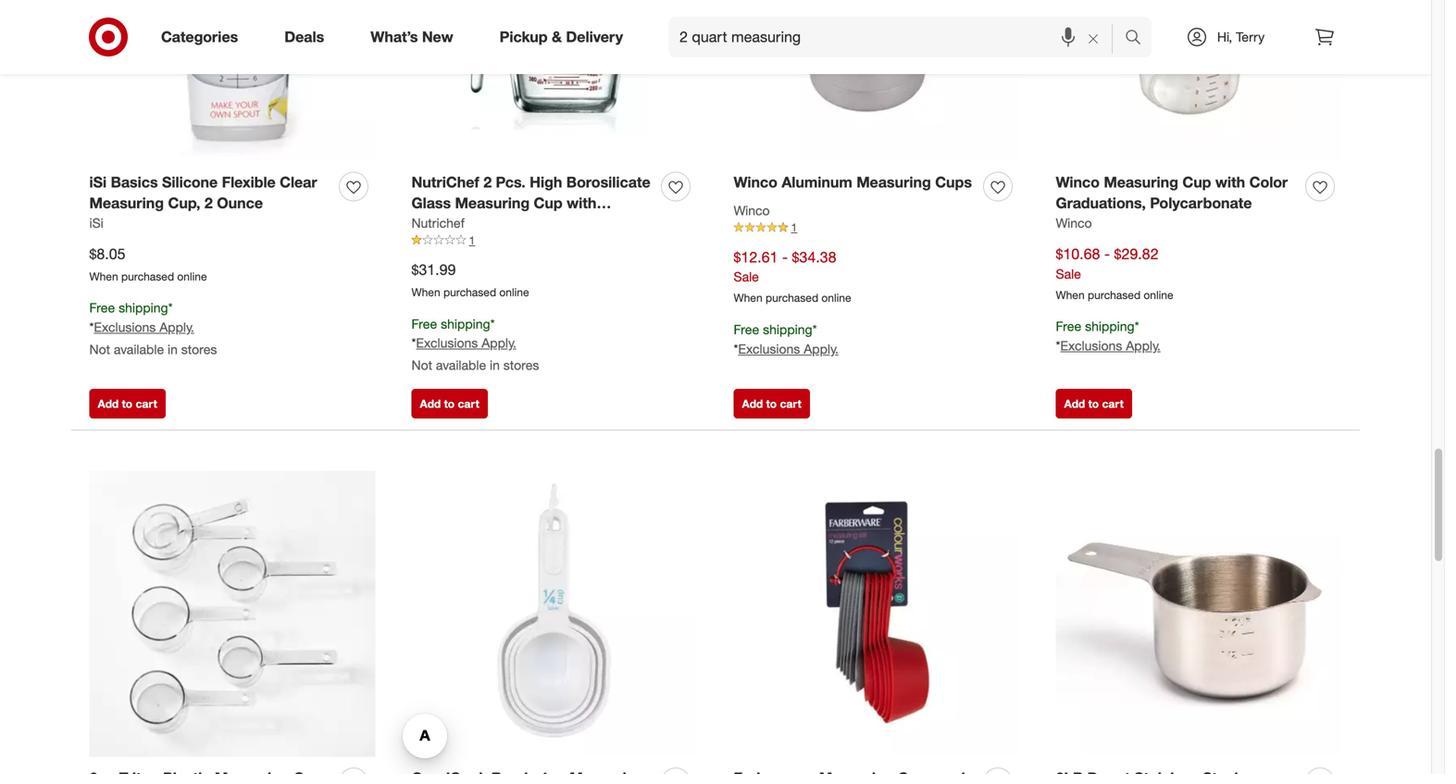Task type: describe. For each thing, give the bounding box(es) containing it.
borosilicate
[[567, 173, 651, 191]]

graduations,
[[1056, 194, 1146, 212]]

purchased inside $8.05 when purchased online
[[121, 269, 174, 283]]

scale,
[[544, 215, 587, 233]]

categories link
[[145, 17, 261, 57]]

cups
[[936, 173, 972, 191]]

when inside $31.99 when purchased online
[[412, 285, 441, 299]]

in for $8.05
[[168, 341, 178, 358]]

exclusions apply. button down $10.68 - $29.82 sale when purchased online
[[1061, 337, 1161, 355]]

what's new
[[371, 28, 454, 46]]

hi, terry
[[1218, 29, 1265, 45]]

exclusions apply. button down $8.05 when purchased online in the left top of the page
[[94, 318, 194, 337]]

shipping for $8.05
[[119, 300, 168, 316]]

to for $8.05
[[122, 397, 133, 411]]

isi for isi
[[89, 215, 103, 231]]

$34.38
[[792, 248, 837, 266]]

pickup
[[500, 28, 548, 46]]

not for $8.05
[[89, 341, 110, 358]]

glass
[[412, 194, 451, 212]]

2 inside nutrichef 2 pcs. high borosilicate glass measuring cup with customized decal scale, 500 ml and 1000 ml
[[484, 173, 492, 191]]

measuring inside winco measuring cup with color graduations, polycarbonate
[[1104, 173, 1179, 191]]

free shipping * * exclusions apply. for $29.82
[[1056, 318, 1161, 354]]

categories
[[161, 28, 238, 46]]

color
[[1250, 173, 1288, 191]]

add for $8.05
[[98, 397, 119, 411]]

apply. for $8.05
[[159, 319, 194, 335]]

- for $10.68
[[1105, 245, 1111, 263]]

pickup & delivery link
[[484, 17, 647, 57]]

to for $12.61 - $34.38
[[767, 397, 777, 411]]

free for $10.68 - $29.82
[[1056, 318, 1082, 334]]

when inside the $12.61 - $34.38 sale when purchased online
[[734, 291, 763, 305]]

online inside $31.99 when purchased online
[[500, 285, 529, 299]]

pickup & delivery
[[500, 28, 623, 46]]

measuring left "cups"
[[857, 173, 932, 191]]

customized
[[412, 215, 496, 233]]

sale for $10.68 - $29.82
[[1056, 266, 1082, 282]]

1 link for measuring
[[734, 220, 1020, 236]]

free for $12.61 - $34.38
[[734, 321, 760, 338]]

exclusions for $8.05
[[94, 319, 156, 335]]

What can we help you find? suggestions appear below search field
[[669, 17, 1130, 57]]

nutrichef
[[412, 173, 480, 191]]

measuring inside nutrichef 2 pcs. high borosilicate glass measuring cup with customized decal scale, 500 ml and 1000 ml
[[455, 194, 530, 212]]

add to cart button for $12.61 - $34.38
[[734, 389, 810, 419]]

cup,
[[168, 194, 200, 212]]

add for $31.99
[[420, 397, 441, 411]]

cart for $12.61 - $34.38
[[780, 397, 802, 411]]

free shipping * * exclusions apply. not available in stores for $31.99
[[412, 316, 539, 373]]

add to cart for $12.61 - $34.38
[[742, 397, 802, 411]]

polycarbonate
[[1151, 194, 1253, 212]]

shipping for $10.68 - $29.82
[[1086, 318, 1135, 334]]

purchased inside $10.68 - $29.82 sale when purchased online
[[1088, 288, 1141, 302]]

online inside the $12.61 - $34.38 sale when purchased online
[[822, 291, 852, 305]]

free for $8.05
[[89, 300, 115, 316]]

when inside $10.68 - $29.82 sale when purchased online
[[1056, 288, 1085, 302]]

$31.99 when purchased online
[[412, 261, 529, 299]]

new
[[422, 28, 454, 46]]

add for $10.68 - $29.82
[[1065, 397, 1086, 411]]

winco measuring cup with color graduations, polycarbonate link
[[1056, 172, 1299, 214]]

basics
[[111, 173, 158, 191]]

with inside nutrichef 2 pcs. high borosilicate glass measuring cup with customized decal scale, 500 ml and 1000 ml
[[567, 194, 597, 212]]

deals
[[285, 28, 324, 46]]

winco measuring cup with color graduations, polycarbonate
[[1056, 173, 1288, 212]]

available for $8.05
[[114, 341, 164, 358]]

cart for $8.05
[[136, 397, 157, 411]]

free shipping * * exclusions apply. not available in stores for $8.05
[[89, 300, 217, 358]]

apply. for $12.61 - $34.38
[[804, 341, 839, 357]]

$10.68
[[1056, 245, 1101, 263]]

search button
[[1117, 17, 1162, 61]]

add to cart button for $8.05
[[89, 389, 166, 419]]

1 for $12.61 - $34.38
[[791, 221, 798, 235]]

what's new link
[[355, 17, 477, 57]]

$8.05
[[89, 245, 126, 263]]

to for $10.68 - $29.82
[[1089, 397, 1100, 411]]

$29.82
[[1115, 245, 1159, 263]]

- for $12.61
[[783, 248, 788, 266]]

shipping for $12.61 - $34.38
[[763, 321, 813, 338]]

online inside $8.05 when purchased online
[[177, 269, 207, 283]]

nutrichef
[[412, 215, 465, 231]]

winco for winco link related to winco aluminum measuring cups
[[734, 202, 770, 218]]

winco aluminum measuring cups link
[[734, 172, 972, 193]]

$12.61 - $34.38 sale when purchased online
[[734, 248, 852, 305]]

$8.05 when purchased online
[[89, 245, 207, 283]]

terry
[[1237, 29, 1265, 45]]



Task type: vqa. For each thing, say whether or not it's contained in the screenshot.
Pickup & Delivery the 'Pickup'
no



Task type: locate. For each thing, give the bounding box(es) containing it.
free shipping * * exclusions apply.
[[1056, 318, 1161, 354], [734, 321, 839, 357]]

2 cart from the left
[[458, 397, 480, 411]]

1 vertical spatial isi
[[89, 215, 103, 231]]

1 horizontal spatial cup
[[1183, 173, 1212, 191]]

- inside $10.68 - $29.82 sale when purchased online
[[1105, 245, 1111, 263]]

search
[[1117, 30, 1162, 48]]

cup down "high"
[[534, 194, 563, 212]]

2 add to cart button from the left
[[412, 389, 488, 419]]

cup inside nutrichef 2 pcs. high borosilicate glass measuring cup with customized decal scale, 500 ml and 1000 ml
[[534, 194, 563, 212]]

winco link for winco measuring cup with color graduations, polycarbonate
[[1056, 214, 1093, 232]]

500
[[591, 215, 616, 233]]

1 up $31.99 when purchased online
[[469, 233, 475, 247]]

1
[[791, 221, 798, 235], [469, 233, 475, 247]]

exclusions down $31.99 when purchased online
[[416, 335, 478, 351]]

goodcook ready 4pc measuring cups image
[[412, 471, 698, 757], [412, 471, 698, 757]]

1 add to cart button from the left
[[89, 389, 166, 419]]

add to cart button for $31.99
[[412, 389, 488, 419]]

online
[[177, 269, 207, 283], [500, 285, 529, 299], [1144, 288, 1174, 302], [822, 291, 852, 305]]

exclusions
[[94, 319, 156, 335], [416, 335, 478, 351], [1061, 338, 1123, 354], [739, 341, 801, 357]]

0 vertical spatial isi
[[89, 173, 107, 191]]

2lb depot stainless steel measuring cup - 240 ml - black image
[[1056, 471, 1343, 757], [1056, 471, 1343, 757]]

1 vertical spatial 2
[[205, 194, 213, 212]]

winco inside winco measuring cup with color graduations, polycarbonate
[[1056, 173, 1100, 191]]

1 link
[[734, 220, 1020, 236], [412, 232, 698, 249]]

sale
[[1056, 266, 1082, 282], [734, 269, 759, 285]]

aluminum
[[782, 173, 853, 191]]

not for $31.99
[[412, 357, 433, 373]]

0 horizontal spatial in
[[168, 341, 178, 358]]

purchased down $8.05
[[121, 269, 174, 283]]

in down $31.99 when purchased online
[[490, 357, 500, 373]]

purchased down $29.82
[[1088, 288, 1141, 302]]

0 vertical spatial with
[[1216, 173, 1246, 191]]

decal
[[500, 215, 540, 233]]

available down $31.99 when purchased online
[[436, 357, 486, 373]]

1 horizontal spatial available
[[436, 357, 486, 373]]

cart
[[136, 397, 157, 411], [458, 397, 480, 411], [780, 397, 802, 411], [1103, 397, 1124, 411]]

1 to from the left
[[122, 397, 133, 411]]

shipping down $31.99 when purchased online
[[441, 316, 490, 332]]

1 horizontal spatial stores
[[504, 357, 539, 373]]

clear
[[280, 173, 317, 191]]

0 vertical spatial cup
[[1183, 173, 1212, 191]]

flexible
[[222, 173, 276, 191]]

farberware measuring cups and spoons set, 12 piece, red gray image
[[734, 471, 1020, 757], [734, 471, 1020, 757]]

1 vertical spatial cup
[[534, 194, 563, 212]]

purchased inside the $12.61 - $34.38 sale when purchased online
[[766, 291, 819, 305]]

online down $29.82
[[1144, 288, 1174, 302]]

add to cart
[[98, 397, 157, 411], [420, 397, 480, 411], [742, 397, 802, 411], [1065, 397, 1124, 411]]

cup inside winco measuring cup with color graduations, polycarbonate
[[1183, 173, 1212, 191]]

1 horizontal spatial free shipping * * exclusions apply.
[[1056, 318, 1161, 354]]

2 add to cart from the left
[[420, 397, 480, 411]]

free shipping * * exclusions apply. for $34.38
[[734, 321, 839, 357]]

measuring inside isi basics silicone flexible clear measuring cup, 2 ounce
[[89, 194, 164, 212]]

when inside $8.05 when purchased online
[[89, 269, 118, 283]]

$10.68 - $29.82 sale when purchased online
[[1056, 245, 1174, 302]]

online down $34.38
[[822, 291, 852, 305]]

isi basics silicone flexible clear measuring cup, 2 ounce image
[[89, 0, 376, 161]]

free shipping * * exclusions apply. not available in stores
[[89, 300, 217, 358], [412, 316, 539, 373]]

1 horizontal spatial -
[[1105, 245, 1111, 263]]

winco for winco aluminum measuring cups
[[734, 173, 778, 191]]

measuring up graduations,
[[1104, 173, 1179, 191]]

3 cart from the left
[[780, 397, 802, 411]]

available down $8.05 when purchased online in the left top of the page
[[114, 341, 164, 358]]

winco left aluminum
[[734, 173, 778, 191]]

cart for $31.99
[[458, 397, 480, 411]]

winco link up $12.61
[[734, 201, 770, 220]]

purchased down $31.99
[[444, 285, 497, 299]]

isi link
[[89, 214, 103, 232]]

1 for $31.99
[[469, 233, 475, 247]]

0 horizontal spatial winco link
[[734, 201, 770, 220]]

when down $10.68
[[1056, 288, 1085, 302]]

ounce
[[217, 194, 263, 212]]

4 to from the left
[[1089, 397, 1100, 411]]

with up "scale,"
[[567, 194, 597, 212]]

1 horizontal spatial sale
[[1056, 266, 1082, 282]]

isi up $8.05
[[89, 215, 103, 231]]

stores for $8.05
[[181, 341, 217, 358]]

shipping down the $12.61 - $34.38 sale when purchased online at the top
[[763, 321, 813, 338]]

winco link for winco aluminum measuring cups
[[734, 201, 770, 220]]

1 horizontal spatial 1 link
[[734, 220, 1020, 236]]

sale for $12.61 - $34.38
[[734, 269, 759, 285]]

stores for $31.99
[[504, 357, 539, 373]]

2
[[484, 173, 492, 191], [205, 194, 213, 212]]

add to cart button for $10.68 - $29.82
[[1056, 389, 1133, 419]]

isi basics silicone flexible clear measuring cup, 2 ounce
[[89, 173, 317, 212]]

exclusions for $31.99
[[416, 335, 478, 351]]

free shipping * * exclusions apply. not available in stores down $31.99 when purchased online
[[412, 316, 539, 373]]

winco up $12.61
[[734, 202, 770, 218]]

*
[[168, 300, 173, 316], [490, 316, 495, 332], [1135, 318, 1140, 334], [89, 319, 94, 335], [813, 321, 817, 338], [412, 335, 416, 351], [1056, 338, 1061, 354], [734, 341, 739, 357]]

0 horizontal spatial 1 link
[[412, 232, 698, 249]]

winco measuring cup with color graduations, polycarbonate image
[[1056, 0, 1343, 161], [1056, 0, 1343, 161]]

exclusions down the $12.61 - $34.38 sale when purchased online at the top
[[739, 341, 801, 357]]

add to cart button
[[89, 389, 166, 419], [412, 389, 488, 419], [734, 389, 810, 419], [1056, 389, 1133, 419]]

winco up graduations,
[[1056, 173, 1100, 191]]

0 horizontal spatial -
[[783, 248, 788, 266]]

ml right 500
[[620, 215, 637, 233]]

nutrichef link
[[412, 214, 465, 232]]

- inside the $12.61 - $34.38 sale when purchased online
[[783, 248, 788, 266]]

4 add to cart button from the left
[[1056, 389, 1133, 419]]

1 horizontal spatial ml
[[620, 215, 637, 233]]

when down $8.05
[[89, 269, 118, 283]]

delivery
[[566, 28, 623, 46]]

apply. down the $12.61 - $34.38 sale when purchased online at the top
[[804, 341, 839, 357]]

available
[[114, 341, 164, 358], [436, 357, 486, 373]]

0 vertical spatial 2
[[484, 173, 492, 191]]

1000
[[442, 236, 475, 255]]

isi for isi basics silicone flexible clear measuring cup, 2 ounce
[[89, 173, 107, 191]]

4 add from the left
[[1065, 397, 1086, 411]]

hi,
[[1218, 29, 1233, 45]]

online down decal in the left top of the page
[[500, 285, 529, 299]]

shipping down $10.68 - $29.82 sale when purchased online
[[1086, 318, 1135, 334]]

shipping for $31.99
[[441, 316, 490, 332]]

4 add to cart from the left
[[1065, 397, 1124, 411]]

when down $12.61
[[734, 291, 763, 305]]

isi basics silicone flexible clear measuring cup, 2 ounce link
[[89, 172, 332, 214]]

winco
[[734, 173, 778, 191], [1056, 173, 1100, 191], [734, 202, 770, 218], [1056, 215, 1093, 231]]

isi inside isi basics silicone flexible clear measuring cup, 2 ounce
[[89, 173, 107, 191]]

what's
[[371, 28, 418, 46]]

3 to from the left
[[767, 397, 777, 411]]

ml
[[620, 215, 637, 233], [479, 236, 497, 255]]

online down "cup,"
[[177, 269, 207, 283]]

0 horizontal spatial 1
[[469, 233, 475, 247]]

2 add from the left
[[420, 397, 441, 411]]

isi left basics
[[89, 173, 107, 191]]

ml right 1000
[[479, 236, 497, 255]]

1 isi from the top
[[89, 173, 107, 191]]

1 horizontal spatial winco link
[[1056, 214, 1093, 232]]

with inside winco measuring cup with color graduations, polycarbonate
[[1216, 173, 1246, 191]]

exclusions down $8.05 when purchased online in the left top of the page
[[94, 319, 156, 335]]

free down $10.68 - $29.82 sale when purchased online
[[1056, 318, 1082, 334]]

in for $31.99
[[490, 357, 500, 373]]

- left $29.82
[[1105, 245, 1111, 263]]

1 vertical spatial with
[[567, 194, 597, 212]]

shipping down $8.05 when purchased online in the left top of the page
[[119, 300, 168, 316]]

exclusions down $10.68 - $29.82 sale when purchased online
[[1061, 338, 1123, 354]]

apply. for $10.68 - $29.82
[[1126, 338, 1161, 354]]

0 horizontal spatial stores
[[181, 341, 217, 358]]

to for $31.99
[[444, 397, 455, 411]]

add
[[98, 397, 119, 411], [420, 397, 441, 411], [742, 397, 763, 411], [1065, 397, 1086, 411]]

to
[[122, 397, 133, 411], [444, 397, 455, 411], [767, 397, 777, 411], [1089, 397, 1100, 411]]

4 cart from the left
[[1103, 397, 1124, 411]]

3 add from the left
[[742, 397, 763, 411]]

nutrichef 2 pcs. high borosilicate glass measuring cup with customized decal scale, 500 ml and 1000 ml
[[412, 173, 651, 255]]

nutrichef 2 pcs. high borosilicate glass measuring cup with customized decal scale, 500 ml and 1000 ml image
[[412, 0, 698, 161], [412, 0, 698, 161]]

0 horizontal spatial free shipping * * exclusions apply. not available in stores
[[89, 300, 217, 358]]

6pc tritan plastic measuring cups clear - figmint™ image
[[89, 471, 376, 757], [89, 471, 376, 757]]

add to cart for $8.05
[[98, 397, 157, 411]]

apply. down $31.99 when purchased online
[[482, 335, 517, 351]]

exclusions apply. button down $31.99 when purchased online
[[416, 334, 517, 353]]

1 cart from the left
[[136, 397, 157, 411]]

free down $31.99
[[412, 316, 437, 332]]

cart for $10.68 - $29.82
[[1103, 397, 1124, 411]]

when
[[89, 269, 118, 283], [412, 285, 441, 299], [1056, 288, 1085, 302], [734, 291, 763, 305]]

nutrichef 2 pcs. high borosilicate glass measuring cup with customized decal scale, 500 ml and 1000 ml link
[[412, 172, 654, 255]]

pcs.
[[496, 173, 526, 191]]

silicone
[[162, 173, 218, 191]]

2 isi from the top
[[89, 215, 103, 231]]

2 right "cup,"
[[205, 194, 213, 212]]

high
[[530, 173, 563, 191]]

add for $12.61 - $34.38
[[742, 397, 763, 411]]

1 horizontal spatial 1
[[791, 221, 798, 235]]

exclusions apply. button
[[94, 318, 194, 337], [416, 334, 517, 353], [1061, 337, 1161, 355], [739, 340, 839, 358]]

apply. down $8.05 when purchased online in the left top of the page
[[159, 319, 194, 335]]

exclusions apply. button down the $12.61 - $34.38 sale when purchased online at the top
[[739, 340, 839, 358]]

purchased inside $31.99 when purchased online
[[444, 285, 497, 299]]

sale down $12.61
[[734, 269, 759, 285]]

cup
[[1183, 173, 1212, 191], [534, 194, 563, 212]]

0 vertical spatial ml
[[620, 215, 637, 233]]

in down $8.05 when purchased online in the left top of the page
[[168, 341, 178, 358]]

with up polycarbonate at top right
[[1216, 173, 1246, 191]]

1 add from the left
[[98, 397, 119, 411]]

$31.99
[[412, 261, 456, 279]]

winco aluminum measuring cups image
[[734, 0, 1020, 161], [734, 0, 1020, 161]]

1 horizontal spatial in
[[490, 357, 500, 373]]

winco for winco link related to winco measuring cup with color graduations, polycarbonate
[[1056, 215, 1093, 231]]

exclusions for $10.68 - $29.82
[[1061, 338, 1123, 354]]

with
[[1216, 173, 1246, 191], [567, 194, 597, 212]]

measuring
[[857, 173, 932, 191], [1104, 173, 1179, 191], [89, 194, 164, 212], [455, 194, 530, 212]]

1 horizontal spatial not
[[412, 357, 433, 373]]

add to cart for $31.99
[[420, 397, 480, 411]]

winco aluminum measuring cups
[[734, 173, 972, 191]]

not
[[89, 341, 110, 358], [412, 357, 433, 373]]

free
[[89, 300, 115, 316], [412, 316, 437, 332], [1056, 318, 1082, 334], [734, 321, 760, 338]]

sale inside $10.68 - $29.82 sale when purchased online
[[1056, 266, 1082, 282]]

in
[[168, 341, 178, 358], [490, 357, 500, 373]]

1 up $34.38
[[791, 221, 798, 235]]

3 add to cart button from the left
[[734, 389, 810, 419]]

available for $31.99
[[436, 357, 486, 373]]

exclusions for $12.61 - $34.38
[[739, 341, 801, 357]]

0 horizontal spatial with
[[567, 194, 597, 212]]

2 to from the left
[[444, 397, 455, 411]]

sale inside the $12.61 - $34.38 sale when purchased online
[[734, 269, 759, 285]]

apply.
[[159, 319, 194, 335], [482, 335, 517, 351], [1126, 338, 1161, 354], [804, 341, 839, 357]]

free shipping * * exclusions apply. down $10.68 - $29.82 sale when purchased online
[[1056, 318, 1161, 354]]

purchased
[[121, 269, 174, 283], [444, 285, 497, 299], [1088, 288, 1141, 302], [766, 291, 819, 305]]

1 add to cart from the left
[[98, 397, 157, 411]]

1 horizontal spatial 2
[[484, 173, 492, 191]]

0 horizontal spatial free shipping * * exclusions apply.
[[734, 321, 839, 357]]

stores
[[181, 341, 217, 358], [504, 357, 539, 373]]

isi
[[89, 173, 107, 191], [89, 215, 103, 231]]

- right $12.61
[[783, 248, 788, 266]]

purchased down $34.38
[[766, 291, 819, 305]]

1 horizontal spatial with
[[1216, 173, 1246, 191]]

when down $31.99
[[412, 285, 441, 299]]

measuring down basics
[[89, 194, 164, 212]]

1 horizontal spatial free shipping * * exclusions apply. not available in stores
[[412, 316, 539, 373]]

free shipping * * exclusions apply. not available in stores down $8.05 when purchased online in the left top of the page
[[89, 300, 217, 358]]

0 horizontal spatial ml
[[479, 236, 497, 255]]

free for $31.99
[[412, 316, 437, 332]]

winco up $10.68
[[1056, 215, 1093, 231]]

add to cart for $10.68 - $29.82
[[1065, 397, 1124, 411]]

-
[[1105, 245, 1111, 263], [783, 248, 788, 266]]

measuring down pcs.
[[455, 194, 530, 212]]

winco for winco measuring cup with color graduations, polycarbonate
[[1056, 173, 1100, 191]]

free shipping * * exclusions apply. down the $12.61 - $34.38 sale when purchased online at the top
[[734, 321, 839, 357]]

apply. for $31.99
[[482, 335, 517, 351]]

&
[[552, 28, 562, 46]]

2 left pcs.
[[484, 173, 492, 191]]

online inside $10.68 - $29.82 sale when purchased online
[[1144, 288, 1174, 302]]

0 horizontal spatial sale
[[734, 269, 759, 285]]

winco link
[[734, 201, 770, 220], [1056, 214, 1093, 232]]

$12.61
[[734, 248, 778, 266]]

deals link
[[269, 17, 348, 57]]

3 add to cart from the left
[[742, 397, 802, 411]]

0 horizontal spatial available
[[114, 341, 164, 358]]

apply. down $10.68 - $29.82 sale when purchased online
[[1126, 338, 1161, 354]]

free down $8.05
[[89, 300, 115, 316]]

cup up polycarbonate at top right
[[1183, 173, 1212, 191]]

0 horizontal spatial not
[[89, 341, 110, 358]]

0 horizontal spatial 2
[[205, 194, 213, 212]]

0 horizontal spatial cup
[[534, 194, 563, 212]]

1 vertical spatial ml
[[479, 236, 497, 255]]

2 inside isi basics silicone flexible clear measuring cup, 2 ounce
[[205, 194, 213, 212]]

free down the $12.61 - $34.38 sale when purchased online at the top
[[734, 321, 760, 338]]

1 link for pcs.
[[412, 232, 698, 249]]

sale down $10.68
[[1056, 266, 1082, 282]]

and
[[412, 236, 438, 255]]

shipping
[[119, 300, 168, 316], [441, 316, 490, 332], [1086, 318, 1135, 334], [763, 321, 813, 338]]

winco link up $10.68
[[1056, 214, 1093, 232]]



